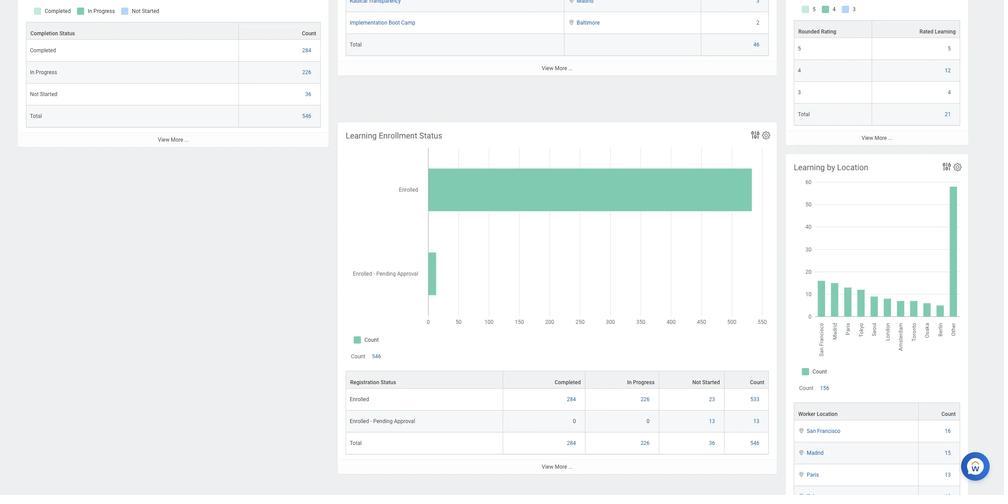 Task type: vqa. For each thing, say whether or not it's contained in the screenshot.


Task type: locate. For each thing, give the bounding box(es) containing it.
1 vertical spatial not started
[[693, 380, 720, 386]]

total for total element underneath the not started element
[[30, 113, 42, 120]]

...
[[569, 65, 573, 72], [889, 135, 893, 141], [185, 137, 189, 143], [569, 465, 573, 471]]

546 button
[[302, 113, 313, 120], [372, 353, 383, 361], [751, 440, 761, 448]]

location image for paris
[[798, 472, 805, 478]]

expression of interest in learning courses element
[[338, 0, 777, 76]]

rating
[[821, 29, 837, 35]]

view more ...
[[542, 65, 573, 72], [862, 135, 893, 141], [158, 137, 189, 143], [542, 465, 573, 471]]

started up 23
[[703, 380, 720, 386]]

0 vertical spatial enrolled
[[350, 397, 369, 403]]

21
[[945, 111, 951, 118]]

more inside learning enrollment status element
[[555, 465, 567, 471]]

san francisco
[[807, 429, 841, 435]]

paris
[[807, 473, 819, 479]]

1 horizontal spatial status
[[381, 380, 396, 386]]

1 enrolled from the top
[[350, 397, 369, 403]]

started inside the course completion status element
[[40, 91, 57, 98]]

row containing completed
[[26, 40, 321, 62]]

2 vertical spatial 546
[[751, 441, 760, 447]]

more for learning content by rating element
[[875, 135, 887, 141]]

view more ... for the view more ... link corresponding to the course completion status element
[[158, 137, 189, 143]]

madrid
[[807, 451, 824, 457]]

total inside learning enrollment status element
[[350, 441, 362, 447]]

status inside 'popup button'
[[381, 380, 396, 386]]

36 button
[[305, 91, 313, 98], [709, 440, 717, 448]]

1 vertical spatial not
[[693, 380, 701, 386]]

0 horizontal spatial in progress
[[30, 69, 57, 76]]

5
[[798, 46, 801, 52], [948, 46, 951, 52]]

location inside popup button
[[817, 412, 838, 418]]

enrolled
[[350, 397, 369, 403], [350, 419, 369, 425]]

2 0 button from the left
[[647, 418, 651, 426]]

camp
[[401, 20, 415, 26]]

1 vertical spatial 284 button
[[567, 397, 577, 404]]

total down 3 at right
[[798, 111, 810, 118]]

row containing enrolled - pending approval
[[346, 411, 769, 433]]

0 horizontal spatial learning
[[346, 131, 377, 140]]

5 inside "button"
[[948, 46, 951, 52]]

... inside learning content by rating element
[[889, 135, 893, 141]]

started down in progress element
[[40, 91, 57, 98]]

not inside the course completion status element
[[30, 91, 39, 98]]

status
[[59, 30, 75, 37], [419, 131, 442, 140], [381, 380, 396, 386]]

view inside expression of interest in learning courses element
[[542, 65, 554, 72]]

cell
[[564, 34, 702, 56]]

1 vertical spatial learning
[[346, 131, 377, 140]]

0 vertical spatial in progress
[[30, 69, 57, 76]]

status right registration
[[381, 380, 396, 386]]

5 button
[[948, 45, 952, 52]]

in progress
[[30, 69, 57, 76], [627, 380, 655, 386]]

13 button down 23 button
[[709, 418, 717, 426]]

1 horizontal spatial completed
[[555, 380, 581, 386]]

not
[[30, 91, 39, 98], [693, 380, 701, 386]]

registration status
[[350, 380, 396, 386]]

156 button
[[820, 385, 831, 392]]

4 up 3 at right
[[798, 68, 801, 74]]

284
[[302, 47, 311, 54], [567, 397, 576, 403], [567, 441, 576, 447]]

13 down 533 button
[[754, 419, 760, 425]]

learning for learning by location
[[794, 163, 825, 172]]

2 horizontal spatial status
[[419, 131, 442, 140]]

1 location image from the top
[[798, 450, 805, 456]]

1 horizontal spatial not started
[[693, 380, 720, 386]]

0 vertical spatial in
[[30, 69, 34, 76]]

2 vertical spatial 546 button
[[751, 440, 761, 448]]

count
[[302, 30, 316, 37], [351, 354, 365, 360], [750, 380, 765, 386], [799, 386, 814, 392], [942, 412, 956, 418]]

0 horizontal spatial not
[[30, 91, 39, 98]]

view inside the course completion status element
[[158, 137, 170, 143]]

location image inside row
[[798, 450, 805, 456]]

46 button
[[754, 41, 761, 48]]

13 for '13' 'button' inside learning by location element
[[945, 473, 951, 479]]

more
[[555, 65, 567, 72], [875, 135, 887, 141], [171, 137, 183, 143], [555, 465, 567, 471]]

0 horizontal spatial 5
[[798, 46, 801, 52]]

0 vertical spatial learning
[[935, 29, 956, 35]]

more inside expression of interest in learning courses element
[[555, 65, 567, 72]]

1 horizontal spatial learning
[[794, 163, 825, 172]]

2 5 from the left
[[948, 46, 951, 52]]

cell inside expression of interest in learning courses element
[[564, 34, 702, 56]]

worker location button
[[795, 404, 918, 421]]

13 for the middle '13' 'button'
[[754, 419, 760, 425]]

location
[[837, 163, 869, 172], [817, 412, 838, 418]]

0 horizontal spatial progress
[[36, 69, 57, 76]]

san francisco link
[[807, 427, 841, 435]]

1 vertical spatial configure and view chart data image
[[942, 162, 952, 172]]

1 vertical spatial 284
[[567, 397, 576, 403]]

0 vertical spatial count button
[[239, 22, 320, 39]]

0 horizontal spatial 13
[[709, 419, 715, 425]]

36
[[305, 91, 311, 98], [709, 441, 715, 447]]

0 vertical spatial configure and view chart data image
[[750, 130, 761, 140]]

total inside learning content by rating element
[[798, 111, 810, 118]]

learning
[[935, 29, 956, 35], [346, 131, 377, 140], [794, 163, 825, 172]]

0 vertical spatial 226
[[302, 69, 311, 76]]

13 down the 15 button
[[945, 473, 951, 479]]

1 vertical spatial started
[[703, 380, 720, 386]]

by
[[827, 163, 835, 172]]

location image
[[568, 0, 575, 4], [568, 19, 575, 26], [798, 428, 805, 435], [798, 472, 805, 478]]

view more ... link for the course completion status element
[[18, 132, 329, 147]]

2 enrolled from the top
[[350, 419, 369, 425]]

total down 'enrolled - pending approval' at the left bottom of the page
[[350, 441, 362, 447]]

0 horizontal spatial configure and view chart data image
[[750, 130, 761, 140]]

count for 156 button
[[799, 386, 814, 392]]

0 vertical spatial 284
[[302, 47, 311, 54]]

total element down the 'implementation'
[[350, 40, 362, 48]]

location up san francisco link
[[817, 412, 838, 418]]

1 horizontal spatial configure and view chart data image
[[942, 162, 952, 172]]

0 vertical spatial status
[[59, 30, 75, 37]]

more inside learning content by rating element
[[875, 135, 887, 141]]

enrolled down registration
[[350, 397, 369, 403]]

1 horizontal spatial 13
[[754, 419, 760, 425]]

learning enrollment status element
[[338, 123, 777, 475]]

enrolled element
[[350, 395, 369, 403]]

rated learning button
[[872, 21, 960, 38]]

0 button
[[573, 418, 577, 426], [647, 418, 651, 426]]

1 horizontal spatial not
[[693, 380, 701, 386]]

226 inside the course completion status element
[[302, 69, 311, 76]]

546
[[302, 113, 311, 120], [372, 354, 381, 360], [751, 441, 760, 447]]

2 horizontal spatial count button
[[919, 404, 960, 421]]

1 vertical spatial progress
[[633, 380, 655, 386]]

count inside the course completion status element
[[302, 30, 316, 37]]

location right by
[[837, 163, 869, 172]]

not started
[[30, 91, 57, 98], [693, 380, 720, 386]]

progress
[[36, 69, 57, 76], [633, 380, 655, 386]]

in
[[30, 69, 34, 76], [627, 380, 632, 386]]

2 horizontal spatial 13 button
[[945, 472, 952, 479]]

rated
[[920, 29, 934, 35]]

1 horizontal spatial 546 button
[[372, 353, 383, 361]]

2 vertical spatial status
[[381, 380, 396, 386]]

total
[[350, 42, 362, 48], [798, 111, 810, 118], [30, 113, 42, 120], [350, 441, 362, 447]]

1 horizontal spatial started
[[703, 380, 720, 386]]

... inside learning enrollment status element
[[569, 465, 573, 471]]

baltimore link
[[577, 18, 600, 26]]

2 location image from the top
[[798, 494, 805, 496]]

2 button
[[757, 19, 761, 26]]

1 vertical spatial enrolled
[[350, 419, 369, 425]]

13 inside learning by location element
[[945, 473, 951, 479]]

226 button for 36
[[641, 440, 651, 448]]

view more ... inside learning enrollment status element
[[542, 465, 573, 471]]

completed
[[30, 47, 56, 54], [555, 380, 581, 386]]

284 for completed
[[567, 397, 576, 403]]

not started inside the course completion status element
[[30, 91, 57, 98]]

total down the not started element
[[30, 113, 42, 120]]

1 vertical spatial count button
[[725, 372, 769, 389]]

0 horizontal spatial started
[[40, 91, 57, 98]]

13 button inside learning by location element
[[945, 472, 952, 479]]

more for expression of interest in learning courses element
[[555, 65, 567, 72]]

not inside popup button
[[693, 380, 701, 386]]

rounded rating
[[799, 29, 837, 35]]

0 horizontal spatial 36 button
[[305, 91, 313, 98]]

total down the 'implementation'
[[350, 42, 362, 48]]

total element down 3 at right
[[798, 110, 810, 118]]

0 vertical spatial started
[[40, 91, 57, 98]]

-
[[370, 419, 372, 425]]

status right 'enrollment'
[[419, 131, 442, 140]]

0 vertical spatial 4
[[798, 68, 801, 74]]

0 vertical spatial 284 button
[[302, 47, 313, 54]]

learning up 5 "button"
[[935, 29, 956, 35]]

configure and view chart data image left configure learning enrollment status icon
[[750, 130, 761, 140]]

view inside learning content by rating element
[[862, 135, 873, 141]]

2 vertical spatial learning
[[794, 163, 825, 172]]

in inside popup button
[[627, 380, 632, 386]]

view more ... inside the course completion status element
[[158, 137, 189, 143]]

status for completion status
[[59, 30, 75, 37]]

row containing paris
[[794, 465, 961, 487]]

started
[[40, 91, 57, 98], [703, 380, 720, 386]]

status inside popup button
[[59, 30, 75, 37]]

total inside the course completion status element
[[30, 113, 42, 120]]

view more ... link for learning content by rating element
[[786, 131, 969, 145]]

1 horizontal spatial in
[[627, 380, 632, 386]]

4
[[798, 68, 801, 74], [948, 90, 951, 96]]

row containing not started
[[26, 84, 321, 106]]

completion status
[[30, 30, 75, 37]]

view more ... link
[[338, 61, 777, 76], [786, 131, 969, 145], [18, 132, 329, 147], [338, 460, 777, 475]]

1 vertical spatial location
[[817, 412, 838, 418]]

2 vertical spatial 284 button
[[567, 440, 577, 448]]

1 vertical spatial 226
[[641, 397, 650, 403]]

configure and view chart data image
[[750, 130, 761, 140], [942, 162, 952, 172]]

13 button
[[709, 418, 717, 426], [754, 418, 761, 426], [945, 472, 952, 479]]

view
[[542, 65, 554, 72], [862, 135, 873, 141], [158, 137, 170, 143], [542, 465, 554, 471]]

0 vertical spatial 36
[[305, 91, 311, 98]]

12 button
[[945, 67, 952, 74]]

1 horizontal spatial in progress
[[627, 380, 655, 386]]

0 horizontal spatial status
[[59, 30, 75, 37]]

not started button
[[659, 372, 724, 389]]

284 button for count
[[302, 47, 313, 54]]

view for the view more ... link corresponding to the course completion status element
[[158, 137, 170, 143]]

13 down 23 button
[[709, 419, 715, 425]]

1 horizontal spatial 546
[[372, 354, 381, 360]]

0 horizontal spatial count button
[[239, 22, 320, 39]]

row containing 3
[[794, 82, 961, 104]]

1 horizontal spatial 4
[[948, 90, 951, 96]]

284 button for completed
[[567, 397, 577, 404]]

0 vertical spatial 546
[[302, 113, 311, 120]]

2 vertical spatial count button
[[919, 404, 960, 421]]

learning by location
[[794, 163, 869, 172]]

2 horizontal spatial learning
[[935, 29, 956, 35]]

0 vertical spatial 226 button
[[302, 69, 313, 76]]

5 down rounded
[[798, 46, 801, 52]]

baltimore
[[577, 20, 600, 26]]

view more ... inside learning content by rating element
[[862, 135, 893, 141]]

0 horizontal spatial completed
[[30, 47, 56, 54]]

count button for 284
[[239, 22, 320, 39]]

total element down 'enrolled - pending approval' at the left bottom of the page
[[350, 439, 362, 447]]

0 vertical spatial completed
[[30, 47, 56, 54]]

1 vertical spatial 36
[[709, 441, 715, 447]]

4 down 12 button
[[948, 90, 951, 96]]

completed button
[[503, 372, 585, 389]]

284 button
[[302, 47, 313, 54], [567, 397, 577, 404], [567, 440, 577, 448]]

0 horizontal spatial not started
[[30, 91, 57, 98]]

in progress element
[[30, 68, 57, 76]]

13
[[709, 419, 715, 425], [754, 419, 760, 425], [945, 473, 951, 479]]

1 horizontal spatial 36
[[709, 441, 715, 447]]

0 vertical spatial not started
[[30, 91, 57, 98]]

226 for 36
[[641, 441, 650, 447]]

0 vertical spatial not
[[30, 91, 39, 98]]

4 inside button
[[948, 90, 951, 96]]

0
[[573, 419, 576, 425], [647, 419, 650, 425]]

1 horizontal spatial 0 button
[[647, 418, 651, 426]]

... inside the course completion status element
[[185, 137, 189, 143]]

view more ... for the view more ... link associated with learning content by rating element
[[862, 135, 893, 141]]

count button inside the course completion status element
[[239, 22, 320, 39]]

0 horizontal spatial 0 button
[[573, 418, 577, 426]]

226 button inside the course completion status element
[[302, 69, 313, 76]]

1 horizontal spatial count button
[[725, 372, 769, 389]]

2 horizontal spatial 546
[[751, 441, 760, 447]]

san
[[807, 429, 816, 435]]

0 vertical spatial progress
[[36, 69, 57, 76]]

0 horizontal spatial in
[[30, 69, 34, 76]]

count button
[[239, 22, 320, 39], [725, 372, 769, 389], [919, 404, 960, 421]]

total inside expression of interest in learning courses element
[[350, 42, 362, 48]]

1 vertical spatial 4
[[948, 90, 951, 96]]

approval
[[394, 419, 415, 425]]

1 vertical spatial status
[[419, 131, 442, 140]]

learning left 'enrollment'
[[346, 131, 377, 140]]

total for total element in expression of interest in learning courses element
[[350, 42, 362, 48]]

enrolled for enrolled - pending approval
[[350, 419, 369, 425]]

view more ... link for expression of interest in learning courses element
[[338, 61, 777, 76]]

learning left by
[[794, 163, 825, 172]]

started inside popup button
[[703, 380, 720, 386]]

more inside the course completion status element
[[171, 137, 183, 143]]

pending
[[373, 419, 393, 425]]

status right completion
[[59, 30, 75, 37]]

location image for san francisco
[[798, 428, 805, 435]]

2 horizontal spatial 13
[[945, 473, 951, 479]]

1 horizontal spatial 0
[[647, 419, 650, 425]]

2 vertical spatial 226
[[641, 441, 650, 447]]

1 vertical spatial in progress
[[627, 380, 655, 386]]

total element
[[350, 40, 362, 48], [798, 110, 810, 118], [30, 111, 42, 120], [350, 439, 362, 447]]

1 vertical spatial in
[[627, 380, 632, 386]]

configure and view chart data image left configure learning by location icon
[[942, 162, 952, 172]]

... inside expression of interest in learning courses element
[[569, 65, 573, 72]]

2
[[757, 20, 760, 26]]

row containing implementation boot camp
[[346, 12, 769, 34]]

implementation boot camp
[[350, 20, 415, 26]]

not started up 23
[[693, 380, 720, 386]]

view more ... inside expression of interest in learning courses element
[[542, 65, 573, 72]]

location image
[[798, 450, 805, 456], [798, 494, 805, 496]]

started for row containing not started
[[40, 91, 57, 98]]

1 horizontal spatial 36 button
[[709, 440, 717, 448]]

0 horizontal spatial 0
[[573, 419, 576, 425]]

0 vertical spatial location image
[[798, 450, 805, 456]]

226
[[302, 69, 311, 76], [641, 397, 650, 403], [641, 441, 650, 447]]

row containing madrid
[[794, 443, 961, 465]]

... for the view more ... link corresponding to the course completion status element
[[185, 137, 189, 143]]

1 vertical spatial 226 button
[[641, 397, 651, 404]]

5 down rated learning
[[948, 46, 951, 52]]

13 button down 533 button
[[754, 418, 761, 426]]

row
[[346, 0, 769, 12], [346, 12, 769, 34], [794, 20, 961, 38], [26, 22, 321, 40], [346, 34, 769, 56], [794, 38, 961, 60], [26, 40, 321, 62], [794, 60, 961, 82], [26, 62, 321, 84], [794, 82, 961, 104], [26, 84, 321, 106], [794, 104, 961, 126], [26, 106, 321, 128], [346, 371, 769, 389], [346, 389, 769, 411], [794, 403, 961, 421], [346, 411, 769, 433], [794, 421, 961, 443], [346, 433, 769, 455], [794, 443, 961, 465], [794, 465, 961, 487], [794, 487, 961, 496]]

1 vertical spatial location image
[[798, 494, 805, 496]]

13 button down the 15 button
[[945, 472, 952, 479]]

enrolled left -
[[350, 419, 369, 425]]

16 button
[[945, 428, 952, 435]]

learning for learning enrollment status
[[346, 131, 377, 140]]

226 button
[[302, 69, 313, 76], [641, 397, 651, 404], [641, 440, 651, 448]]

1 horizontal spatial 5
[[948, 46, 951, 52]]

284 inside the course completion status element
[[302, 47, 311, 54]]

0 horizontal spatial 36
[[305, 91, 311, 98]]

row containing registration status
[[346, 371, 769, 389]]

0 vertical spatial 546 button
[[302, 113, 313, 120]]

row containing 5
[[794, 38, 961, 60]]

not started down in progress element
[[30, 91, 57, 98]]

0 horizontal spatial 546 button
[[302, 113, 313, 120]]

12
[[945, 68, 951, 74]]

francisco
[[817, 429, 841, 435]]



Task type: describe. For each thing, give the bounding box(es) containing it.
implementation
[[350, 20, 387, 26]]

total element inside learning enrollment status element
[[350, 439, 362, 447]]

progress inside popup button
[[633, 380, 655, 386]]

learning by location element
[[786, 154, 969, 496]]

in progress button
[[586, 372, 659, 389]]

21 button
[[945, 111, 952, 118]]

not for row containing not started
[[30, 91, 39, 98]]

implementation boot camp link
[[350, 18, 415, 26]]

4 button
[[948, 89, 952, 96]]

284 for count
[[302, 47, 311, 54]]

not started element
[[30, 90, 57, 98]]

course completion status element
[[18, 0, 329, 147]]

worker
[[799, 412, 816, 418]]

1 5 from the left
[[798, 46, 801, 52]]

13 for left '13' 'button'
[[709, 419, 715, 425]]

0 vertical spatial 36 button
[[305, 91, 313, 98]]

2 vertical spatial 284
[[567, 441, 576, 447]]

enrolled - pending approval
[[350, 419, 415, 425]]

2 horizontal spatial 546 button
[[751, 440, 761, 448]]

rounded
[[799, 29, 820, 35]]

row containing san francisco
[[794, 421, 961, 443]]

row containing rounded rating
[[794, 20, 961, 38]]

count for row containing worker location
[[942, 412, 956, 418]]

... for the view more ... link associated with expression of interest in learning courses element
[[569, 65, 573, 72]]

36 inside learning enrollment status element
[[709, 441, 715, 447]]

completed element
[[30, 46, 56, 54]]

1 vertical spatial 36 button
[[709, 440, 717, 448]]

boot
[[389, 20, 400, 26]]

row containing enrolled
[[346, 389, 769, 411]]

0 horizontal spatial 13 button
[[709, 418, 717, 426]]

learning inside popup button
[[935, 29, 956, 35]]

configure and view chart data image for learning by location
[[942, 162, 952, 172]]

configure learning enrollment status image
[[761, 131, 771, 140]]

view for the view more ... link associated with learning content by rating element
[[862, 135, 873, 141]]

226 for 23
[[641, 397, 650, 403]]

16
[[945, 429, 951, 435]]

1 vertical spatial 546
[[372, 354, 381, 360]]

3
[[798, 90, 801, 96]]

total element down the not started element
[[30, 111, 42, 120]]

0 vertical spatial location
[[837, 163, 869, 172]]

not started inside popup button
[[693, 380, 720, 386]]

configure and view chart data image for learning enrollment status
[[750, 130, 761, 140]]

learning content by rating element
[[786, 0, 969, 145]]

row containing 4
[[794, 60, 961, 82]]

started for not started popup button
[[703, 380, 720, 386]]

enrolled - pending approval element
[[350, 417, 415, 425]]

15
[[945, 451, 951, 457]]

1 0 from the left
[[573, 419, 576, 425]]

in progress inside popup button
[[627, 380, 655, 386]]

23 button
[[709, 397, 717, 404]]

row containing worker location
[[794, 403, 961, 421]]

row containing completion status
[[26, 22, 321, 40]]

46
[[754, 42, 760, 48]]

not for not started popup button
[[693, 380, 701, 386]]

in progress inside the course completion status element
[[30, 69, 57, 76]]

156
[[820, 386, 829, 392]]

226 button for 23
[[641, 397, 651, 404]]

15 button
[[945, 450, 952, 457]]

completion
[[30, 30, 58, 37]]

total element inside expression of interest in learning courses element
[[350, 40, 362, 48]]

0 horizontal spatial 4
[[798, 68, 801, 74]]

36 inside the course completion status element
[[305, 91, 311, 98]]

1 horizontal spatial 13 button
[[754, 418, 761, 426]]

1 vertical spatial 546 button
[[372, 353, 383, 361]]

madrid link
[[807, 449, 824, 457]]

1 0 button from the left
[[573, 418, 577, 426]]

total for total element within the learning content by rating element
[[798, 111, 810, 118]]

533 button
[[751, 397, 761, 404]]

configure learning by location image
[[953, 162, 963, 172]]

registration status button
[[346, 372, 503, 389]]

total element inside learning content by rating element
[[798, 110, 810, 118]]

count button for 16
[[919, 404, 960, 421]]

registration
[[350, 380, 379, 386]]

enrollment
[[379, 131, 417, 140]]

in inside the course completion status element
[[30, 69, 34, 76]]

546 inside the course completion status element
[[302, 113, 311, 120]]

rated learning
[[920, 29, 956, 35]]

count for row containing completion status
[[302, 30, 316, 37]]

completed inside popup button
[[555, 380, 581, 386]]

learning enrollment status
[[346, 131, 442, 140]]

more for the course completion status element
[[171, 137, 183, 143]]

... for the view more ... link associated with learning content by rating element
[[889, 135, 893, 141]]

worker location
[[799, 412, 838, 418]]

completed inside the course completion status element
[[30, 47, 56, 54]]

row containing in progress
[[26, 62, 321, 84]]

progress inside the course completion status element
[[36, 69, 57, 76]]

total for total element inside the learning enrollment status element
[[350, 441, 362, 447]]

23
[[709, 397, 715, 403]]

status for registration status
[[381, 380, 396, 386]]

533
[[751, 397, 760, 403]]

2 0 from the left
[[647, 419, 650, 425]]

paris link
[[807, 471, 819, 479]]

view for the view more ... link associated with expression of interest in learning courses element
[[542, 65, 554, 72]]

view inside learning enrollment status element
[[542, 465, 554, 471]]

enrolled for enrolled 'element'
[[350, 397, 369, 403]]

location image for baltimore
[[568, 19, 575, 26]]

rounded rating button
[[795, 21, 872, 38]]

completion status button
[[26, 22, 239, 39]]

view more ... for the view more ... link associated with expression of interest in learning courses element
[[542, 65, 573, 72]]



